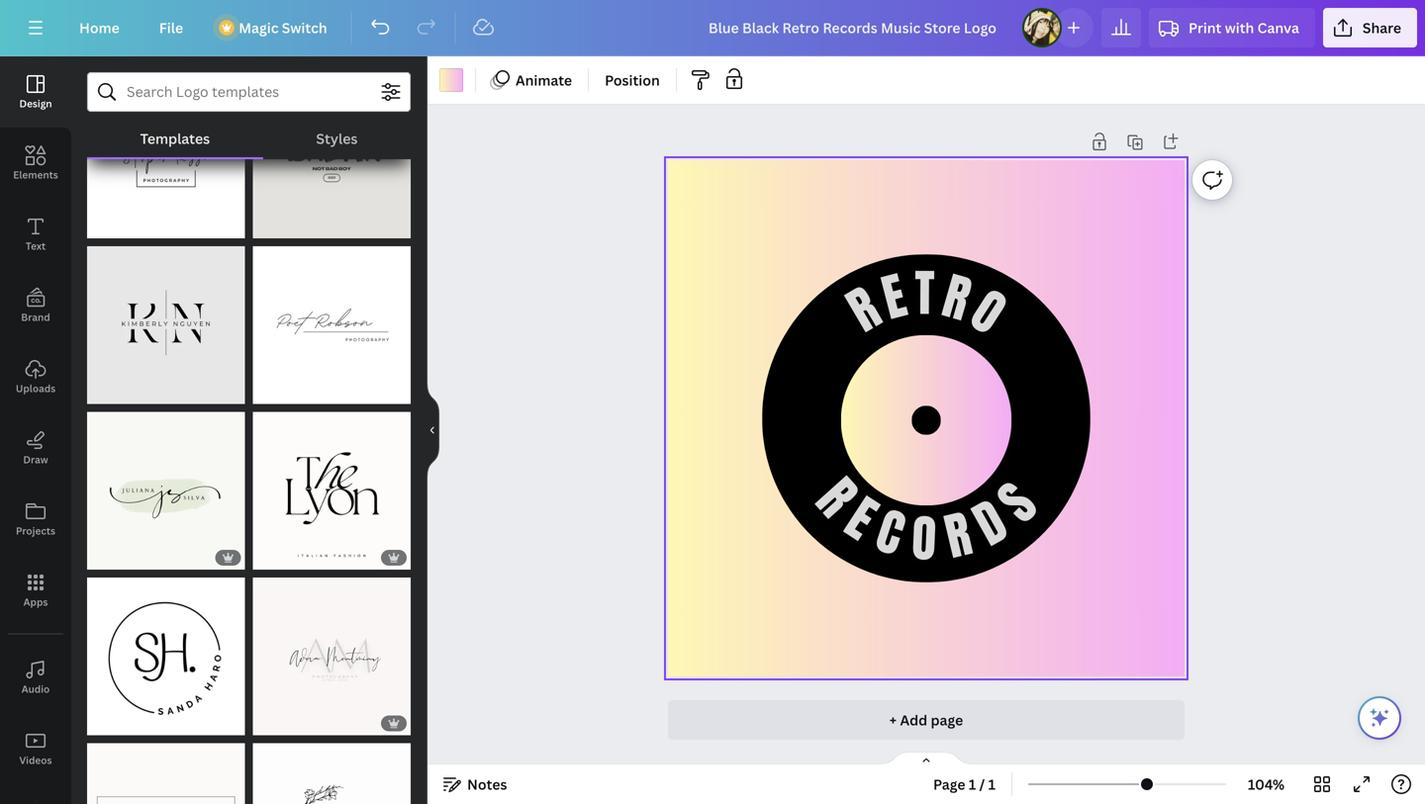 Task type: describe. For each thing, give the bounding box(es) containing it.
home
[[79, 18, 120, 37]]

black elegant modern name initials monogram logo group
[[87, 235, 245, 404]]

black floral semi-wreath logo image
[[253, 744, 411, 805]]

templates button
[[87, 120, 263, 157]]

black ivory luxury elegant script beauty blogger name logo group
[[87, 732, 245, 805]]

r inside c o r
[[938, 498, 979, 575]]

104% button
[[1234, 769, 1299, 801]]

white elegant simple modern j s name initial signature calligraphy font letter brand logo template group
[[87, 400, 245, 570]]

print
[[1189, 18, 1222, 37]]

position button
[[597, 64, 668, 96]]

black white elegant feminine fashion brand logo image
[[253, 412, 411, 570]]

switch
[[282, 18, 327, 37]]

hide image
[[427, 383, 439, 478]]

+ add page button
[[668, 701, 1185, 740]]

animate button
[[484, 64, 580, 96]]

/
[[980, 776, 985, 794]]

+
[[890, 711, 897, 730]]

black and white minimal monogram logo group
[[87, 566, 245, 736]]

styles button
[[263, 120, 411, 157]]

black floral semi-wreath logo group
[[253, 732, 411, 805]]

black white modern square frame photography logo group
[[87, 81, 245, 239]]

monochrome expressive photography logo group
[[253, 235, 411, 404]]

apps
[[23, 596, 48, 609]]

side panel tab list
[[0, 56, 71, 805]]

audio
[[21, 683, 50, 696]]

1 1 from the left
[[969, 776, 976, 794]]

pink typography photography logo image
[[253, 578, 411, 736]]

+ add page
[[890, 711, 963, 730]]

black and white minimal monogram logo image
[[87, 578, 245, 736]]

draw
[[23, 453, 48, 467]]

add
[[900, 711, 928, 730]]

c o r
[[868, 495, 979, 577]]

magic switch
[[239, 18, 327, 37]]

canva assistant image
[[1368, 707, 1392, 730]]

magic
[[239, 18, 279, 37]]

0 vertical spatial o
[[958, 275, 1018, 350]]

black elegant modern name initials monogram logo image
[[87, 246, 245, 404]]

templates
[[140, 129, 210, 148]]

canva
[[1258, 18, 1300, 37]]

file
[[159, 18, 183, 37]]

print with canva button
[[1149, 8, 1315, 48]]

notes
[[467, 776, 507, 794]]

text button
[[0, 199, 71, 270]]

page
[[931, 711, 963, 730]]

2 1 from the left
[[989, 776, 996, 794]]

file button
[[143, 8, 199, 48]]

c
[[868, 495, 913, 572]]

s
[[984, 469, 1052, 538]]

t
[[915, 257, 935, 331]]

Design title text field
[[693, 8, 1015, 48]]

modern minimalist graffiti dream brand logo group
[[253, 81, 411, 239]]



Task type: vqa. For each thing, say whether or not it's contained in the screenshot.
TEMPLATES button
yes



Task type: locate. For each thing, give the bounding box(es) containing it.
0 vertical spatial e
[[875, 260, 914, 336]]

0 horizontal spatial 1
[[969, 776, 976, 794]]

videos
[[19, 754, 52, 768]]

e for e
[[832, 483, 890, 556]]

design button
[[0, 56, 71, 128]]

1 right /
[[989, 776, 996, 794]]

print with canva
[[1189, 18, 1300, 37]]

e
[[875, 260, 914, 336], [832, 483, 890, 556]]

linear gradient 90°: #fff7ad, #ffa9f9 image
[[439, 68, 463, 92], [439, 68, 463, 92]]

o left d
[[910, 503, 938, 577]]

share button
[[1323, 8, 1417, 48]]

0 horizontal spatial o
[[910, 503, 938, 577]]

104%
[[1248, 776, 1285, 794]]

audio button
[[0, 642, 71, 714]]

notes button
[[436, 769, 515, 801]]

draw button
[[0, 413, 71, 484]]

apps button
[[0, 555, 71, 627]]

o inside c o r
[[910, 503, 938, 577]]

styles
[[316, 129, 358, 148]]

1
[[969, 776, 976, 794], [989, 776, 996, 794]]

white elegant simple modern j s name initial signature calligraphy font letter brand logo template image
[[87, 412, 245, 570]]

r inside e t r
[[935, 260, 978, 337]]

brand
[[21, 311, 50, 324]]

e for e t r
[[875, 260, 914, 336]]

elements button
[[0, 128, 71, 199]]

position
[[605, 71, 660, 90]]

magic switch button
[[207, 8, 343, 48]]

black white elegant feminine fashion brand logo group
[[253, 400, 411, 570]]

page
[[933, 776, 966, 794]]

projects
[[16, 525, 55, 538]]

r
[[935, 260, 978, 337], [836, 273, 893, 348], [801, 465, 872, 532], [938, 498, 979, 575]]

o
[[958, 275, 1018, 350], [910, 503, 938, 577]]

1 vertical spatial o
[[910, 503, 938, 577]]

elements
[[13, 168, 58, 182]]

uploads button
[[0, 341, 71, 413]]

1 vertical spatial e
[[832, 483, 890, 556]]

Search Logo templates search field
[[127, 73, 371, 111]]

design
[[19, 97, 52, 110]]

videos button
[[0, 714, 71, 785]]

home link
[[63, 8, 135, 48]]

uploads
[[16, 382, 56, 395]]

d
[[962, 486, 1019, 562]]

e inside e t r
[[875, 260, 914, 336]]

brand button
[[0, 270, 71, 341]]

projects button
[[0, 484, 71, 555]]

1 horizontal spatial 1
[[989, 776, 996, 794]]

animate
[[516, 71, 572, 90]]

main menu bar
[[0, 0, 1425, 56]]

e t r
[[875, 257, 978, 337]]

o right t
[[958, 275, 1018, 350]]

with
[[1225, 18, 1254, 37]]

text
[[26, 240, 46, 253]]

share
[[1363, 18, 1402, 37]]

1 left /
[[969, 776, 976, 794]]

pink typography photography logo group
[[253, 566, 411, 736]]

show pages image
[[879, 751, 974, 767]]

1 horizontal spatial o
[[958, 275, 1018, 350]]

page 1 / 1
[[933, 776, 996, 794]]



